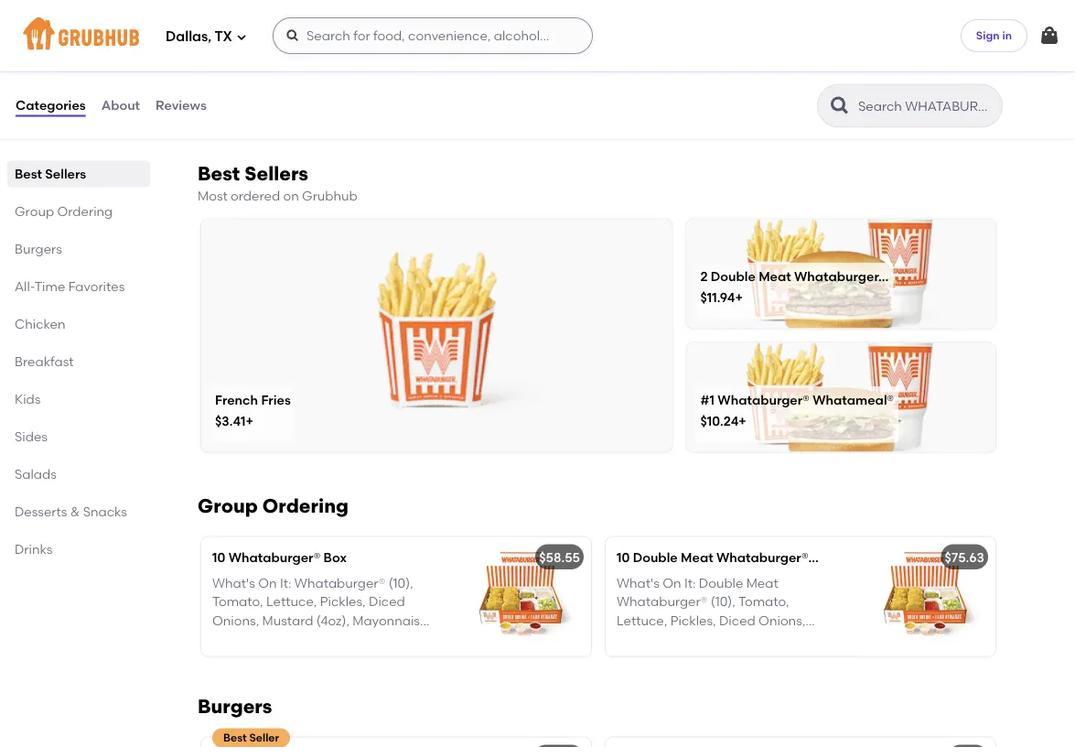 Task type: vqa. For each thing, say whether or not it's contained in the screenshot.
Double for 10
yes



Task type: locate. For each thing, give the bounding box(es) containing it.
mayonnaise
[[353, 612, 428, 628], [707, 631, 782, 647]]

2 vertical spatial meat
[[747, 575, 779, 591]]

sellers up group ordering tab
[[45, 166, 86, 182]]

meat for whataburger®
[[681, 549, 714, 565]]

0 horizontal spatial ordering
[[57, 204, 113, 219]]

1 onions, from the left
[[212, 612, 259, 628]]

best inside best sellers most ordered on grubhub
[[198, 161, 240, 185]]

burgers up best seller
[[198, 694, 272, 718]]

french fries $3.41 +
[[215, 392, 291, 429]]

2 10 from the left
[[617, 549, 630, 565]]

0 vertical spatial double
[[711, 268, 756, 284]]

onions, down "10 double meat whataburger® box"
[[759, 612, 806, 628]]

meat inside 2 double meat whataburger... $11.94 +
[[759, 268, 792, 284]]

0 horizontal spatial what's
[[212, 575, 255, 591]]

1 horizontal spatial it:
[[685, 575, 696, 591]]

ketchup inside what's on it: double meat whataburger® (10), tomato, lettuce, pickles, diced onions, mustard (4oz), mayonnaise (4oz), ketchup (4oz)
[[617, 650, 669, 665]]

reviews button
[[155, 73, 208, 139]]

box
[[324, 549, 347, 565], [812, 549, 835, 565]]

1 vertical spatial double
[[633, 549, 678, 565]]

sellers for best sellers most ordered on grubhub
[[245, 161, 308, 185]]

0 horizontal spatial (10),
[[389, 575, 414, 591]]

1 horizontal spatial svg image
[[286, 28, 300, 43]]

0 horizontal spatial ketchup
[[249, 631, 301, 647]]

1 horizontal spatial pickles,
[[671, 612, 717, 628]]

group ordering up 10 whataburger® box
[[198, 494, 349, 517]]

ketchup
[[249, 631, 301, 647], [617, 650, 669, 665]]

1 tomato, from the left
[[212, 594, 263, 609]]

what's
[[212, 575, 255, 591], [617, 575, 660, 591]]

0 vertical spatial mayonnaise
[[353, 612, 428, 628]]

group ordering down best sellers
[[15, 204, 113, 219]]

french
[[215, 392, 258, 407]]

best seller
[[223, 731, 279, 744]]

0 horizontal spatial diced
[[369, 594, 405, 609]]

best up most
[[198, 161, 240, 185]]

mustard
[[262, 612, 314, 628], [617, 631, 668, 647]]

0 vertical spatial pickles,
[[320, 594, 366, 609]]

best inside tab
[[15, 166, 42, 182]]

onions, down 10 whataburger® box
[[212, 612, 259, 628]]

0 horizontal spatial (4oz)
[[304, 631, 334, 647]]

0 horizontal spatial group
[[15, 204, 54, 219]]

what's inside what's on it: double meat whataburger® (10), tomato, lettuce, pickles, diced onions, mustard (4oz), mayonnaise (4oz), ketchup (4oz)
[[617, 575, 660, 591]]

2 tomato, from the left
[[739, 594, 790, 609]]

most
[[198, 187, 228, 203]]

group up 10 whataburger® box
[[198, 494, 258, 517]]

best inside button
[[223, 731, 247, 744]]

group ordering
[[15, 204, 113, 219], [198, 494, 349, 517]]

10
[[212, 549, 226, 565], [617, 549, 630, 565]]

1 horizontal spatial onions,
[[759, 612, 806, 628]]

onions,
[[212, 612, 259, 628], [759, 612, 806, 628]]

min
[[50, 44, 70, 57]]

best sellers most ordered on grubhub
[[198, 161, 358, 203]]

favorites
[[68, 279, 125, 294]]

$58.55
[[539, 549, 580, 565]]

tx
[[215, 28, 232, 45]]

1 horizontal spatial diced
[[720, 612, 756, 628]]

it: inside what's on it: whataburger® (10), tomato, lettuce, pickles, diced onions, mustard (4oz), mayonnaise (4oz), ketchup (4oz)
[[280, 575, 292, 591]]

lettuce,
[[266, 594, 317, 609], [617, 612, 668, 628]]

on down 10 whataburger® box
[[258, 575, 277, 591]]

0 vertical spatial group
[[911, 34, 951, 49]]

best for best seller
[[223, 731, 247, 744]]

10 double meat whataburger® box
[[617, 549, 835, 565]]

what's for double
[[617, 575, 660, 591]]

diced inside what's on it: whataburger® (10), tomato, lettuce, pickles, diced onions, mustard (4oz), mayonnaise (4oz), ketchup (4oz)
[[369, 594, 405, 609]]

1 vertical spatial lettuce,
[[617, 612, 668, 628]]

whataburger®
[[718, 392, 810, 407], [229, 549, 321, 565], [717, 549, 809, 565], [295, 575, 386, 591], [617, 594, 708, 609]]

2 vertical spatial group
[[198, 494, 258, 517]]

it:
[[280, 575, 292, 591], [685, 575, 696, 591]]

whatameal®
[[813, 392, 895, 407]]

0 horizontal spatial burgers
[[15, 241, 62, 257]]

pickles, inside what's on it: whataburger® (10), tomato, lettuce, pickles, diced onions, mustard (4oz), mayonnaise (4oz), ketchup (4oz)
[[320, 594, 366, 609]]

on inside what's on it: double meat whataburger® (10), tomato, lettuce, pickles, diced onions, mustard (4oz), mayonnaise (4oz), ketchup (4oz)
[[663, 575, 682, 591]]

svg image
[[286, 28, 300, 43], [236, 32, 247, 43]]

0 vertical spatial ordering
[[57, 204, 113, 219]]

sellers for best sellers
[[45, 166, 86, 182]]

whataburger® inside the #1 whataburger® whatameal® $10.24 +
[[718, 392, 810, 407]]

delivery only 35–50 min
[[15, 26, 94, 57]]

0 horizontal spatial mayonnaise
[[353, 612, 428, 628]]

0 vertical spatial diced
[[369, 594, 405, 609]]

breakfast
[[15, 354, 74, 369]]

0 vertical spatial burgers
[[15, 241, 62, 257]]

0 horizontal spatial tomato,
[[212, 594, 263, 609]]

whataburger® down "10 double meat whataburger® box"
[[617, 594, 708, 609]]

0 vertical spatial (4oz)
[[304, 631, 334, 647]]

1 horizontal spatial tomato,
[[739, 594, 790, 609]]

group down best sellers
[[15, 204, 54, 219]]

what's down "10 double meat whataburger® box"
[[617, 575, 660, 591]]

ordering
[[57, 204, 113, 219], [263, 494, 349, 517]]

on for whataburger®
[[663, 575, 682, 591]]

2 it: from the left
[[685, 575, 696, 591]]

tomato, down 10 whataburger® box
[[212, 594, 263, 609]]

double inside 2 double meat whataburger... $11.94 +
[[711, 268, 756, 284]]

whataburger® up what's on it: double meat whataburger® (10), tomato, lettuce, pickles, diced onions, mustard (4oz), mayonnaise (4oz), ketchup (4oz)
[[717, 549, 809, 565]]

meat
[[759, 268, 792, 284], [681, 549, 714, 565], [747, 575, 779, 591]]

1 vertical spatial pickles,
[[671, 612, 717, 628]]

double down "10 double meat whataburger® box"
[[699, 575, 744, 591]]

1 horizontal spatial (4oz)
[[672, 650, 702, 665]]

pickles, down "10 double meat whataburger® box"
[[671, 612, 717, 628]]

0 horizontal spatial onions,
[[212, 612, 259, 628]]

sellers up on
[[245, 161, 308, 185]]

on down "10 double meat whataburger® box"
[[663, 575, 682, 591]]

0 horizontal spatial pickles,
[[320, 594, 366, 609]]

mustard inside what's on it: double meat whataburger® (10), tomato, lettuce, pickles, diced onions, mustard (4oz), mayonnaise (4oz), ketchup (4oz)
[[617, 631, 668, 647]]

1 horizontal spatial mustard
[[617, 631, 668, 647]]

2 horizontal spatial group
[[911, 34, 951, 49]]

burgers tab
[[15, 239, 143, 258]]

1 vertical spatial group ordering
[[198, 494, 349, 517]]

meat left whataburger...
[[759, 268, 792, 284]]

all-time favorites
[[15, 279, 125, 294]]

best sellers
[[15, 166, 86, 182]]

2 onions, from the left
[[759, 612, 806, 628]]

double up $11.94
[[711, 268, 756, 284]]

1 vertical spatial ketchup
[[617, 650, 669, 665]]

best for best sellers
[[15, 166, 42, 182]]

#1
[[701, 392, 715, 407]]

double up what's on it: double meat whataburger® (10), tomato, lettuce, pickles, diced onions, mustard (4oz), mayonnaise (4oz), ketchup (4oz)
[[633, 549, 678, 565]]

2 on from the left
[[663, 575, 682, 591]]

1 it: from the left
[[280, 575, 292, 591]]

time
[[34, 279, 65, 294]]

1 horizontal spatial sellers
[[245, 161, 308, 185]]

2 what's from the left
[[617, 575, 660, 591]]

best up group ordering tab
[[15, 166, 42, 182]]

it: down 10 whataburger® box
[[280, 575, 292, 591]]

all-
[[15, 279, 35, 294]]

1 horizontal spatial 10
[[617, 549, 630, 565]]

ordering down best sellers tab
[[57, 204, 113, 219]]

pickles, down 10 whataburger® box
[[320, 594, 366, 609]]

burgers up time
[[15, 241, 62, 257]]

(10), inside what's on it: whataburger® (10), tomato, lettuce, pickles, diced onions, mustard (4oz), mayonnaise (4oz), ketchup (4oz)
[[389, 575, 414, 591]]

(4oz)
[[304, 631, 334, 647], [672, 650, 702, 665]]

dallas,
[[166, 28, 212, 45]]

+ inside the french fries $3.41 +
[[246, 413, 253, 429]]

0 vertical spatial lettuce,
[[266, 594, 317, 609]]

0 vertical spatial ketchup
[[249, 631, 301, 647]]

desserts & snacks tab
[[15, 502, 143, 521]]

1 horizontal spatial on
[[663, 575, 682, 591]]

tomato,
[[212, 594, 263, 609], [739, 594, 790, 609]]

$3.41
[[215, 413, 246, 429]]

mayonnaise inside what's on it: double meat whataburger® (10), tomato, lettuce, pickles, diced onions, mustard (4oz), mayonnaise (4oz), ketchup (4oz)
[[707, 631, 782, 647]]

10 for 10 whataburger® box
[[212, 549, 226, 565]]

1 horizontal spatial lettuce,
[[617, 612, 668, 628]]

delivery
[[15, 26, 65, 41]]

burgers
[[15, 241, 62, 257], [198, 694, 272, 718]]

0 horizontal spatial it:
[[280, 575, 292, 591]]

0 horizontal spatial group ordering
[[15, 204, 113, 219]]

on
[[283, 187, 299, 203]]

whataburger...
[[795, 268, 889, 284]]

1 on from the left
[[258, 575, 277, 591]]

group order button
[[877, 25, 1003, 58]]

1 vertical spatial (10),
[[711, 594, 736, 609]]

it: inside what's on it: double meat whataburger® (10), tomato, lettuce, pickles, diced onions, mustard (4oz), mayonnaise (4oz), ketchup (4oz)
[[685, 575, 696, 591]]

1 horizontal spatial (10),
[[711, 594, 736, 609]]

1 vertical spatial meat
[[681, 549, 714, 565]]

sellers
[[245, 161, 308, 185], [45, 166, 86, 182]]

meat up what's on it: double meat whataburger® (10), tomato, lettuce, pickles, diced onions, mustard (4oz), mayonnaise (4oz), ketchup (4oz)
[[681, 549, 714, 565]]

0 vertical spatial (10),
[[389, 575, 414, 591]]

diced
[[369, 594, 405, 609], [720, 612, 756, 628]]

2 vertical spatial double
[[699, 575, 744, 591]]

1 vertical spatial burgers
[[198, 694, 272, 718]]

1 horizontal spatial ketchup
[[617, 650, 669, 665]]

on for tomato,
[[258, 575, 277, 591]]

1 vertical spatial ordering
[[263, 494, 349, 517]]

desserts & snacks
[[15, 504, 127, 519]]

(10),
[[389, 575, 414, 591], [711, 594, 736, 609]]

double
[[711, 268, 756, 284], [633, 549, 678, 565], [699, 575, 744, 591]]

0 vertical spatial mustard
[[262, 612, 314, 628]]

what's on it: whataburger® (10), tomato, lettuce, pickles, diced onions, mustard (4oz), mayonnaise (4oz), ketchup (4oz)
[[212, 575, 428, 647]]

tomato, inside what's on it: double meat whataburger® (10), tomato, lettuce, pickles, diced onions, mustard (4oz), mayonnaise (4oz), ketchup (4oz)
[[739, 594, 790, 609]]

1 horizontal spatial group
[[198, 494, 258, 517]]

diced inside what's on it: double meat whataburger® (10), tomato, lettuce, pickles, diced onions, mustard (4oz), mayonnaise (4oz), ketchup (4oz)
[[720, 612, 756, 628]]

0 vertical spatial meat
[[759, 268, 792, 284]]

0 horizontal spatial box
[[324, 549, 347, 565]]

1 horizontal spatial mayonnaise
[[707, 631, 782, 647]]

on
[[258, 575, 277, 591], [663, 575, 682, 591]]

1 vertical spatial mayonnaise
[[707, 631, 782, 647]]

1 vertical spatial diced
[[720, 612, 756, 628]]

svg image
[[1039, 25, 1061, 47]]

group left order
[[911, 34, 951, 49]]

(4oz) inside what's on it: whataburger® (10), tomato, lettuce, pickles, diced onions, mustard (4oz), mayonnaise (4oz), ketchup (4oz)
[[304, 631, 334, 647]]

1 vertical spatial group
[[15, 204, 54, 219]]

drinks
[[15, 541, 52, 557]]

0 horizontal spatial mustard
[[262, 612, 314, 628]]

1 what's from the left
[[212, 575, 255, 591]]

about button
[[100, 73, 141, 139]]

sellers inside best sellers most ordered on grubhub
[[245, 161, 308, 185]]

all-time favorites tab
[[15, 277, 143, 296]]

0 horizontal spatial sellers
[[45, 166, 86, 182]]

whataburger® up $10.24
[[718, 392, 810, 407]]

onions, inside what's on it: whataburger® (10), tomato, lettuce, pickles, diced onions, mustard (4oz), mayonnaise (4oz), ketchup (4oz)
[[212, 612, 259, 628]]

whataburger® down 10 whataburger® box
[[295, 575, 386, 591]]

(10), inside what's on it: double meat whataburger® (10), tomato, lettuce, pickles, diced onions, mustard (4oz), mayonnaise (4oz), ketchup (4oz)
[[711, 594, 736, 609]]

1 10 from the left
[[212, 549, 226, 565]]

meat down "10 double meat whataburger® box"
[[747, 575, 779, 591]]

0 horizontal spatial 10
[[212, 549, 226, 565]]

0 horizontal spatial on
[[258, 575, 277, 591]]

1 vertical spatial (4oz)
[[672, 650, 702, 665]]

pickles,
[[320, 594, 366, 609], [671, 612, 717, 628]]

1 horizontal spatial what's
[[617, 575, 660, 591]]

salads tab
[[15, 464, 143, 484]]

best left seller
[[223, 731, 247, 744]]

0 vertical spatial group ordering
[[15, 204, 113, 219]]

1 horizontal spatial box
[[812, 549, 835, 565]]

group
[[911, 34, 951, 49], [15, 204, 54, 219], [198, 494, 258, 517]]

search icon image
[[829, 95, 851, 117]]

what's down 10 whataburger® box
[[212, 575, 255, 591]]

order
[[954, 34, 988, 49]]

what's inside what's on it: whataburger® (10), tomato, lettuce, pickles, diced onions, mustard (4oz), mayonnaise (4oz), ketchup (4oz)
[[212, 575, 255, 591]]

chicken tab
[[15, 314, 143, 333]]

+
[[736, 290, 743, 305], [246, 413, 253, 429], [739, 413, 747, 429]]

1 vertical spatial mustard
[[617, 631, 668, 647]]

tomato, down "10 double meat whataburger® box"
[[739, 594, 790, 609]]

2 double meat whataburger... $11.94 +
[[701, 268, 889, 305]]

meat for whataburger...
[[759, 268, 792, 284]]

(4oz),
[[317, 612, 350, 628], [212, 631, 246, 647], [671, 631, 704, 647], [786, 631, 819, 647]]

+ inside 2 double meat whataburger... $11.94 +
[[736, 290, 743, 305]]

0 horizontal spatial lettuce,
[[266, 594, 317, 609]]

group inside button
[[911, 34, 951, 49]]

it: down "10 double meat whataburger® box"
[[685, 575, 696, 591]]

ordering up 10 whataburger® box
[[263, 494, 349, 517]]

sellers inside best sellers tab
[[45, 166, 86, 182]]

best
[[198, 161, 240, 185], [15, 166, 42, 182], [223, 731, 247, 744]]

0 horizontal spatial svg image
[[236, 32, 247, 43]]

on inside what's on it: whataburger® (10), tomato, lettuce, pickles, diced onions, mustard (4oz), mayonnaise (4oz), ketchup (4oz)
[[258, 575, 277, 591]]

1 horizontal spatial ordering
[[263, 494, 349, 517]]



Task type: describe. For each thing, give the bounding box(es) containing it.
dallas, tx
[[166, 28, 232, 45]]

double inside what's on it: double meat whataburger® (10), tomato, lettuce, pickles, diced onions, mustard (4oz), mayonnaise (4oz), ketchup (4oz)
[[699, 575, 744, 591]]

chicken
[[15, 316, 66, 332]]

group ordering tab
[[15, 202, 143, 221]]

what's on it: double meat whataburger® (10), tomato, lettuce, pickles, diced onions, mustard (4oz), mayonnaise (4oz), ketchup (4oz)
[[617, 575, 819, 665]]

10 whataburger® box
[[212, 549, 347, 565]]

lettuce, inside what's on it: whataburger® (10), tomato, lettuce, pickles, diced onions, mustard (4oz), mayonnaise (4oz), ketchup (4oz)
[[266, 594, 317, 609]]

best for best sellers most ordered on grubhub
[[198, 161, 240, 185]]

double for 10
[[633, 549, 678, 565]]

sign in button
[[961, 19, 1028, 52]]

$10.24
[[701, 413, 739, 429]]

categories button
[[15, 73, 87, 139]]

burgers inside tab
[[15, 241, 62, 257]]

whataburger® up what's on it: whataburger® (10), tomato, lettuce, pickles, diced onions, mustard (4oz), mayonnaise (4oz), ketchup (4oz)
[[229, 549, 321, 565]]

main navigation navigation
[[0, 0, 1076, 71]]

meat inside what's on it: double meat whataburger® (10), tomato, lettuce, pickles, diced onions, mustard (4oz), mayonnaise (4oz), ketchup (4oz)
[[747, 575, 779, 591]]

mustard inside what's on it: whataburger® (10), tomato, lettuce, pickles, diced onions, mustard (4oz), mayonnaise (4oz), ketchup (4oz)
[[262, 612, 314, 628]]

#1 whataburger® whatameal® image
[[454, 737, 591, 747]]

35–50
[[15, 44, 47, 57]]

1 horizontal spatial burgers
[[198, 694, 272, 718]]

&
[[70, 504, 80, 519]]

reviews
[[156, 98, 207, 113]]

double for 2
[[711, 268, 756, 284]]

10 for 10 double meat whataburger® box
[[617, 549, 630, 565]]

sides
[[15, 429, 48, 444]]

desserts
[[15, 504, 67, 519]]

Search WHATABURGER search field
[[857, 97, 997, 115]]

$75.63
[[945, 549, 985, 565]]

2
[[701, 268, 708, 284]]

sign in
[[977, 29, 1013, 42]]

ketchup inside what's on it: whataburger® (10), tomato, lettuce, pickles, diced onions, mustard (4oz), mayonnaise (4oz), ketchup (4oz)
[[249, 631, 301, 647]]

sign
[[977, 29, 1000, 42]]

sides tab
[[15, 427, 143, 446]]

only
[[68, 26, 94, 41]]

group ordering inside tab
[[15, 204, 113, 219]]

pickles, inside what's on it: double meat whataburger® (10), tomato, lettuce, pickles, diced onions, mustard (4oz), mayonnaise (4oz), ketchup (4oz)
[[671, 612, 717, 628]]

about
[[101, 98, 140, 113]]

salads
[[15, 466, 57, 482]]

10 double meat whataburger® box image
[[859, 537, 996, 656]]

whataburger® inside what's on it: whataburger® (10), tomato, lettuce, pickles, diced onions, mustard (4oz), mayonnaise (4oz), ketchup (4oz)
[[295, 575, 386, 591]]

lettuce, inside what's on it: double meat whataburger® (10), tomato, lettuce, pickles, diced onions, mustard (4oz), mayonnaise (4oz), ketchup (4oz)
[[617, 612, 668, 628]]

breakfast tab
[[15, 352, 143, 371]]

#1 whataburger® image
[[859, 737, 996, 747]]

ordered
[[231, 187, 280, 203]]

(4oz) inside what's on it: double meat whataburger® (10), tomato, lettuce, pickles, diced onions, mustard (4oz), mayonnaise (4oz), ketchup (4oz)
[[672, 650, 702, 665]]

it: for double
[[685, 575, 696, 591]]

kids tab
[[15, 389, 143, 409]]

group inside tab
[[15, 204, 54, 219]]

10 whataburger® box image
[[454, 537, 591, 656]]

grubhub
[[302, 187, 358, 203]]

categories
[[16, 98, 86, 113]]

drinks tab
[[15, 539, 143, 559]]

seller
[[249, 731, 279, 744]]

in
[[1003, 29, 1013, 42]]

fries
[[261, 392, 291, 407]]

group order
[[911, 34, 988, 49]]

ordering inside tab
[[57, 204, 113, 219]]

best seller button
[[201, 728, 591, 747]]

+ inside the #1 whataburger® whatameal® $10.24 +
[[739, 413, 747, 429]]

2 box from the left
[[812, 549, 835, 565]]

tomato, inside what's on it: whataburger® (10), tomato, lettuce, pickles, diced onions, mustard (4oz), mayonnaise (4oz), ketchup (4oz)
[[212, 594, 263, 609]]

onions, inside what's on it: double meat whataburger® (10), tomato, lettuce, pickles, diced onions, mustard (4oz), mayonnaise (4oz), ketchup (4oz)
[[759, 612, 806, 628]]

Search for food, convenience, alcohol... search field
[[273, 17, 593, 54]]

best sellers tab
[[15, 164, 143, 183]]

kids
[[15, 391, 41, 407]]

it: for whataburger®
[[280, 575, 292, 591]]

#1 whataburger® whatameal® $10.24 +
[[701, 392, 895, 429]]

1 box from the left
[[324, 549, 347, 565]]

$11.94
[[701, 290, 736, 305]]

mayonnaise inside what's on it: whataburger® (10), tomato, lettuce, pickles, diced onions, mustard (4oz), mayonnaise (4oz), ketchup (4oz)
[[353, 612, 428, 628]]

what's for whataburger®
[[212, 575, 255, 591]]

snacks
[[83, 504, 127, 519]]

1 horizontal spatial group ordering
[[198, 494, 349, 517]]

whataburger® inside what's on it: double meat whataburger® (10), tomato, lettuce, pickles, diced onions, mustard (4oz), mayonnaise (4oz), ketchup (4oz)
[[617, 594, 708, 609]]



